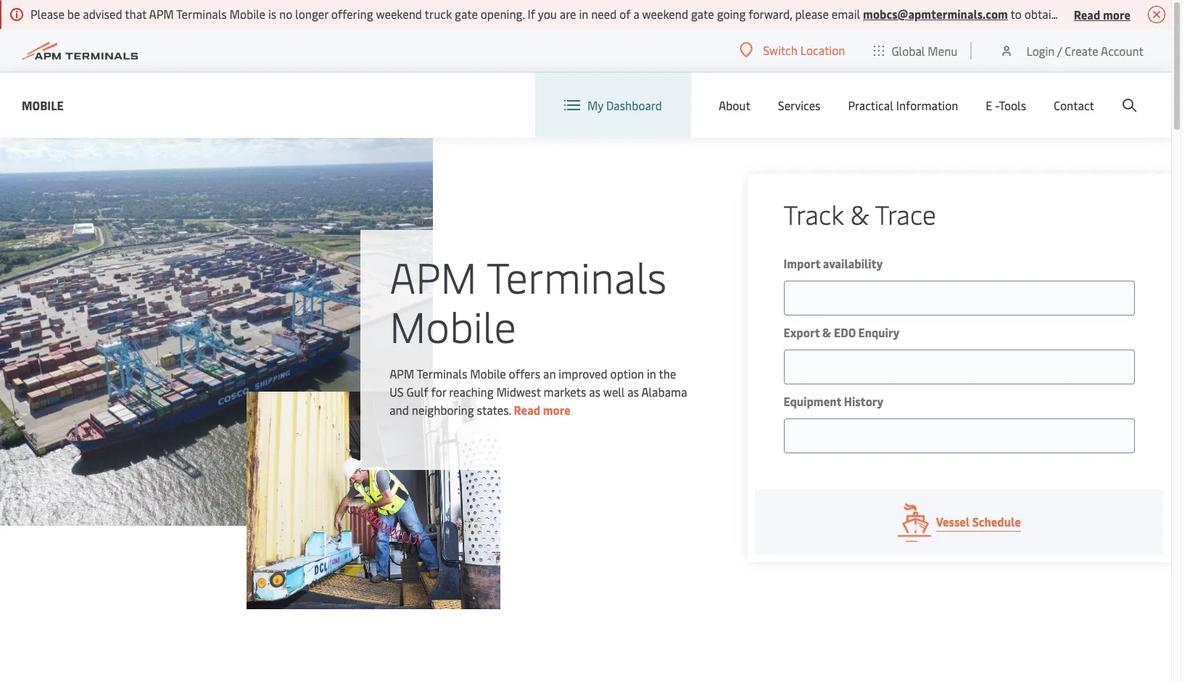 Task type: vqa. For each thing, say whether or not it's contained in the screenshot.
are
yes



Task type: locate. For each thing, give the bounding box(es) containing it.
futur
[[1159, 6, 1182, 22]]

apm inside apm terminals mobile offers an improved option in the us gulf for reaching midwest markets as well as alabama and neighboring states.
[[390, 366, 414, 382]]

0 horizontal spatial gate
[[455, 6, 478, 22]]

read more up login / create account
[[1074, 6, 1131, 22]]

1 vertical spatial terminals
[[487, 247, 667, 305]]

global menu button
[[860, 29, 972, 72]]

more down markets at the bottom left of the page
[[543, 402, 571, 418]]

are
[[560, 6, 576, 22]]

terminals for apm terminals mobile offers an improved option in the us gulf for reaching midwest markets as well as alabama and neighboring states.
[[417, 366, 467, 382]]

0 vertical spatial read
[[1074, 6, 1101, 22]]

offering
[[331, 6, 373, 22]]

well
[[603, 384, 625, 400]]

mobile link
[[22, 96, 64, 114]]

0 horizontal spatial as
[[589, 384, 601, 400]]

location
[[801, 42, 845, 58]]

import availability
[[784, 255, 883, 271]]

read more link
[[514, 402, 571, 418]]

as down option
[[628, 384, 639, 400]]

receive
[[1120, 6, 1156, 22]]

as left well
[[589, 384, 601, 400]]

in right are
[[579, 6, 589, 22]]

apm
[[149, 6, 174, 22], [390, 247, 477, 305], [390, 366, 414, 382]]

& left "edo"
[[823, 324, 832, 340]]

trace
[[875, 196, 937, 231]]

mobile inside apm terminals mobile offers an improved option in the us gulf for reaching midwest markets as well as alabama and neighboring states.
[[470, 366, 506, 382]]

1 horizontal spatial terminals
[[417, 366, 467, 382]]

account
[[1101, 42, 1144, 58]]

track
[[784, 196, 844, 231]]

weekend right of at the top
[[642, 6, 689, 22]]

1 as from the left
[[589, 384, 601, 400]]

terminals for apm terminals mobile
[[487, 247, 667, 305]]

login / create account
[[1027, 42, 1144, 58]]

read down midwest
[[514, 402, 541, 418]]

0 horizontal spatial weekend
[[376, 6, 422, 22]]

states.
[[477, 402, 511, 418]]

0 horizontal spatial read
[[514, 402, 541, 418]]

a
[[634, 6, 640, 22], [1061, 6, 1067, 22]]

mobile
[[230, 6, 266, 22], [22, 97, 64, 113], [390, 297, 516, 354], [470, 366, 506, 382]]

2 vertical spatial terminals
[[417, 366, 467, 382]]

read more for read more link
[[514, 402, 571, 418]]

in
[[579, 6, 589, 22], [647, 366, 656, 382]]

edo
[[834, 324, 856, 340]]

2 as from the left
[[628, 384, 639, 400]]

1 vertical spatial &
[[823, 324, 832, 340]]

a right obtain
[[1061, 6, 1067, 22]]

markets
[[544, 384, 586, 400]]

my dashboard
[[588, 97, 662, 113]]

1 vertical spatial read
[[514, 402, 541, 418]]

1 horizontal spatial more
[[1103, 6, 1131, 22]]

more for read more link
[[543, 402, 571, 418]]

e -tools button
[[986, 73, 1027, 138]]

1 a from the left
[[634, 6, 640, 22]]

1 vertical spatial apm
[[390, 247, 477, 305]]

1 vertical spatial in
[[647, 366, 656, 382]]

gate right truck
[[455, 6, 478, 22]]

you
[[538, 6, 557, 22]]

0 horizontal spatial read more
[[514, 402, 571, 418]]

as
[[589, 384, 601, 400], [628, 384, 639, 400]]

in left the
[[647, 366, 656, 382]]

switch location button
[[740, 42, 845, 58]]

longer
[[295, 6, 328, 22]]

0 vertical spatial read more
[[1074, 6, 1131, 22]]

1 horizontal spatial weekend
[[642, 6, 689, 22]]

0 horizontal spatial a
[[634, 6, 640, 22]]

0 vertical spatial &
[[851, 196, 869, 231]]

mobcs@apmterminals.com
[[863, 6, 1008, 22]]

contact
[[1054, 97, 1095, 113]]

1 horizontal spatial read
[[1074, 6, 1101, 22]]

schedule
[[973, 514, 1021, 530]]

terminals inside apm terminals mobile
[[487, 247, 667, 305]]

0 vertical spatial more
[[1103, 6, 1131, 22]]

more
[[1103, 6, 1131, 22], [543, 402, 571, 418]]

need
[[591, 6, 617, 22]]

0 vertical spatial in
[[579, 6, 589, 22]]

read up login / create account
[[1074, 6, 1101, 22]]

2 vertical spatial apm
[[390, 366, 414, 382]]

1 horizontal spatial in
[[647, 366, 656, 382]]

a right of at the top
[[634, 6, 640, 22]]

export & edo enquiry
[[784, 324, 900, 340]]

0 horizontal spatial &
[[823, 324, 832, 340]]

read more down markets at the bottom left of the page
[[514, 402, 571, 418]]

more inside button
[[1103, 6, 1131, 22]]

more up account
[[1103, 6, 1131, 22]]

midwest
[[497, 384, 541, 400]]

xin da yang zhou  docked at apm terminals mobile image
[[0, 138, 433, 526]]

tools
[[999, 97, 1027, 113]]

gate left going at right
[[691, 6, 714, 22]]

please
[[30, 6, 64, 22]]

1 horizontal spatial read more
[[1074, 6, 1131, 22]]

gulf
[[407, 384, 428, 400]]

0 vertical spatial terminals
[[176, 6, 227, 22]]

0 horizontal spatial more
[[543, 402, 571, 418]]

1 horizontal spatial gate
[[691, 6, 714, 22]]

reaching
[[449, 384, 494, 400]]

track & trace
[[784, 196, 937, 231]]

& left trace
[[851, 196, 869, 231]]

my dashboard button
[[564, 73, 662, 138]]

more for read more button
[[1103, 6, 1131, 22]]

vessel schedule link
[[755, 490, 1164, 555]]

weekend left truck
[[376, 6, 422, 22]]

1 gate from the left
[[455, 6, 478, 22]]

apm terminals mobile
[[390, 247, 667, 354]]

login / create account link
[[1000, 29, 1144, 72]]

1 horizontal spatial as
[[628, 384, 639, 400]]

read
[[1074, 6, 1101, 22], [514, 402, 541, 418]]

global menu
[[892, 42, 958, 58]]

0 horizontal spatial in
[[579, 6, 589, 22]]

read for read more button
[[1074, 6, 1101, 22]]

for
[[431, 384, 446, 400]]

apm inside apm terminals mobile
[[390, 247, 477, 305]]

terminals
[[176, 6, 227, 22], [487, 247, 667, 305], [417, 366, 467, 382]]

read for read more link
[[514, 402, 541, 418]]

terminals inside apm terminals mobile offers an improved option in the us gulf for reaching midwest markets as well as alabama and neighboring states.
[[417, 366, 467, 382]]

vessel schedule
[[936, 514, 1021, 530]]

1 horizontal spatial a
[[1061, 6, 1067, 22]]

1 vertical spatial read more
[[514, 402, 571, 418]]

&
[[851, 196, 869, 231], [823, 324, 832, 340]]

read inside button
[[1074, 6, 1101, 22]]

contact button
[[1054, 73, 1095, 138]]

apm for apm terminals mobile offers an improved option in the us gulf for reaching midwest markets as well as alabama and neighboring states.
[[390, 366, 414, 382]]

e
[[986, 97, 993, 113]]

2 horizontal spatial terminals
[[487, 247, 667, 305]]

1 horizontal spatial &
[[851, 196, 869, 231]]

1 vertical spatial more
[[543, 402, 571, 418]]

and
[[390, 402, 409, 418]]



Task type: describe. For each thing, give the bounding box(es) containing it.
1 weekend from the left
[[376, 6, 422, 22]]

2 weekend from the left
[[642, 6, 689, 22]]

availability
[[823, 255, 883, 271]]

alabama
[[642, 384, 687, 400]]

neighboring
[[412, 402, 474, 418]]

going
[[717, 6, 746, 22]]

services
[[778, 97, 821, 113]]

export
[[784, 324, 820, 340]]

mobile secondary image
[[247, 392, 501, 609]]

that
[[125, 6, 147, 22]]

mobcs@apmterminals.com link
[[863, 6, 1008, 22]]

services button
[[778, 73, 821, 138]]

2 gate from the left
[[691, 6, 714, 22]]

advised
[[83, 6, 122, 22]]

import
[[784, 255, 821, 271]]

be
[[67, 6, 80, 22]]

improved
[[559, 366, 608, 382]]

login
[[1027, 42, 1055, 58]]

in inside apm terminals mobile offers an improved option in the us gulf for reaching midwest markets as well as alabama and neighboring states.
[[647, 366, 656, 382]]

if
[[528, 6, 536, 22]]

switch location
[[763, 42, 845, 58]]

please
[[795, 6, 829, 22]]

my
[[588, 97, 604, 113]]

0 vertical spatial apm
[[149, 6, 174, 22]]

/
[[1058, 42, 1062, 58]]

quote. to
[[1070, 6, 1117, 22]]

about button
[[719, 73, 751, 138]]

read more button
[[1074, 5, 1131, 23]]

equipment history
[[784, 393, 884, 409]]

us
[[390, 384, 404, 400]]

information
[[896, 97, 959, 113]]

switch
[[763, 42, 798, 58]]

the
[[659, 366, 676, 382]]

an
[[543, 366, 556, 382]]

0 horizontal spatial terminals
[[176, 6, 227, 22]]

no
[[279, 6, 293, 22]]

option
[[611, 366, 644, 382]]

truck
[[425, 6, 452, 22]]

read more for read more button
[[1074, 6, 1131, 22]]

& for edo
[[823, 324, 832, 340]]

of
[[620, 6, 631, 22]]

is
[[268, 6, 276, 22]]

practical information button
[[848, 73, 959, 138]]

please be advised that apm terminals mobile is no longer offering weekend truck gate opening. if you are in need of a weekend gate going forward, please email mobcs@apmterminals.com to obtain a quote. to receive futur
[[30, 6, 1182, 22]]

practical information
[[848, 97, 959, 113]]

practical
[[848, 97, 894, 113]]

apm terminals mobile offers an improved option in the us gulf for reaching midwest markets as well as alabama and neighboring states.
[[390, 366, 687, 418]]

close alert image
[[1148, 6, 1166, 23]]

about
[[719, 97, 751, 113]]

email
[[832, 6, 861, 22]]

equipment
[[784, 393, 842, 409]]

& for trace
[[851, 196, 869, 231]]

forward,
[[749, 6, 793, 22]]

history
[[844, 393, 884, 409]]

to
[[1011, 6, 1022, 22]]

enquiry
[[859, 324, 900, 340]]

e -tools
[[986, 97, 1027, 113]]

apm for apm terminals mobile
[[390, 247, 477, 305]]

offers
[[509, 366, 541, 382]]

mobile inside apm terminals mobile
[[390, 297, 516, 354]]

menu
[[928, 42, 958, 58]]

dashboard
[[606, 97, 662, 113]]

global
[[892, 42, 925, 58]]

opening.
[[481, 6, 525, 22]]

2 a from the left
[[1061, 6, 1067, 22]]

create
[[1065, 42, 1099, 58]]

-
[[995, 97, 999, 113]]

vessel
[[936, 514, 970, 530]]

obtain
[[1025, 6, 1058, 22]]



